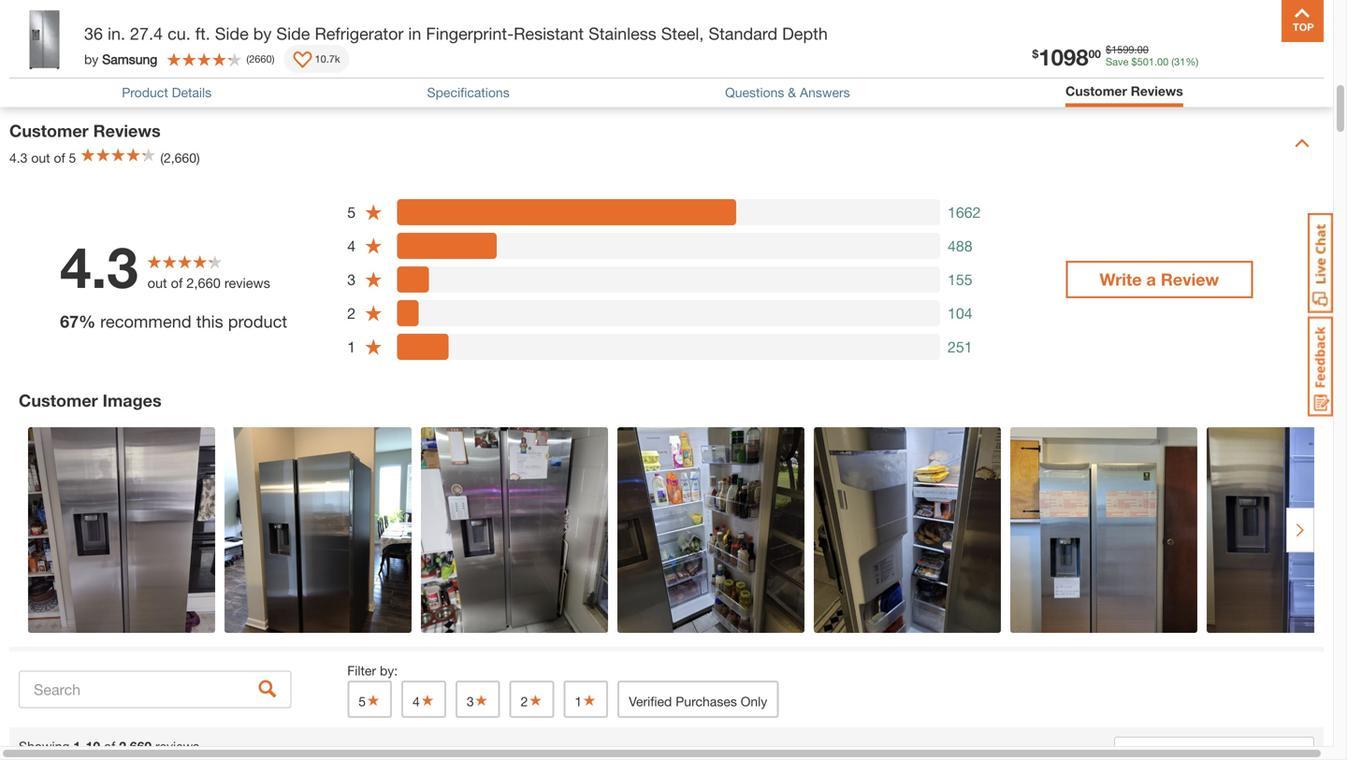 Task type: locate. For each thing, give the bounding box(es) containing it.
by
[[253, 23, 272, 43], [84, 51, 99, 67]]

questions & answers 443 questions
[[9, 44, 181, 89]]

standard
[[709, 23, 778, 43]]

2 inside button
[[521, 694, 528, 710]]

answers
[[112, 44, 181, 64], [800, 85, 850, 100]]

customer reviews down save
[[1066, 83, 1183, 99]]

$ left save
[[1032, 47, 1039, 60]]

1 vertical spatial 2
[[521, 694, 528, 710]]

0 horizontal spatial side
[[215, 23, 249, 43]]

1 horizontal spatial (
[[1172, 55, 1174, 68]]

3 star symbol image from the left
[[474, 694, 489, 707]]

4 star icon image from the top
[[364, 304, 383, 323]]

104
[[948, 304, 973, 322]]

1 horizontal spatial 1
[[347, 338, 356, 356]]

0 vertical spatial 5
[[69, 150, 76, 166]]

1 inside "button"
[[575, 694, 582, 710]]

by down 36
[[84, 51, 99, 67]]

&
[[95, 44, 107, 64], [788, 85, 796, 100]]

review
[[1161, 269, 1219, 290]]

00
[[1137, 43, 1149, 55], [1089, 47, 1101, 60], [1157, 55, 1169, 68]]

resistant
[[514, 23, 584, 43]]

1098
[[1039, 43, 1089, 70]]

star symbol image
[[582, 694, 597, 707]]

star icon image for 5
[[364, 203, 383, 222]]

0 vertical spatial &
[[95, 44, 107, 64]]

0 horizontal spatial &
[[95, 44, 107, 64]]

reviews up product
[[224, 275, 270, 291]]

specifications
[[427, 85, 510, 100]]

1 star icon image from the top
[[364, 203, 383, 222]]

reviews down product
[[93, 121, 161, 141]]

2 horizontal spatial 00
[[1157, 55, 1169, 68]]

star symbol image inside the 4 button
[[420, 694, 435, 707]]

filter
[[347, 663, 376, 679]]

1 horizontal spatial &
[[788, 85, 796, 100]]

0 vertical spatial answers
[[112, 44, 181, 64]]

1 button
[[564, 681, 608, 718]]

1 vertical spatial 2,660
[[119, 739, 152, 754]]

0 horizontal spatial answers
[[112, 44, 181, 64]]

star icon image for 4
[[364, 237, 383, 255]]

1 vertical spatial 1
[[575, 694, 582, 710]]

1 horizontal spatial reviews
[[1131, 83, 1183, 99]]

Search text field
[[19, 671, 291, 709]]

10
[[86, 739, 100, 754]]

0 vertical spatial of
[[54, 150, 65, 166]]

questions right 443
[[35, 73, 94, 89]]

1 horizontal spatial .
[[1154, 55, 1157, 68]]

write
[[1100, 269, 1142, 290]]

5 star icon image from the top
[[364, 338, 383, 356]]

star icon image for 2
[[364, 304, 383, 323]]

star symbol image
[[366, 694, 381, 707], [420, 694, 435, 707], [474, 694, 489, 707], [528, 694, 543, 707]]

ft.
[[195, 23, 210, 43]]

1 horizontal spatial of
[[104, 739, 115, 754]]

501
[[1137, 55, 1154, 68]]

questions up 443
[[9, 44, 91, 64]]

side up display image
[[276, 23, 310, 43]]

$ right save
[[1131, 55, 1137, 68]]

customer up '4.3 out of 5'
[[9, 121, 89, 141]]

(
[[246, 53, 249, 65], [1172, 55, 1174, 68]]

product details
[[122, 85, 212, 100]]

customer
[[1066, 83, 1127, 99], [9, 121, 89, 141], [19, 391, 98, 411]]

star symbol image left 2 button
[[474, 694, 489, 707]]

2,660
[[187, 275, 221, 291], [119, 739, 152, 754]]

questions & answers button
[[725, 85, 850, 100], [725, 85, 850, 100]]

questions & answers
[[725, 85, 850, 100]]

5
[[69, 150, 76, 166], [347, 203, 356, 221], [359, 694, 366, 710]]

samsung
[[102, 51, 157, 67]]

00 left save
[[1089, 47, 1101, 60]]

1 vertical spatial by
[[84, 51, 99, 67]]

2 vertical spatial 5
[[359, 694, 366, 710]]

1 horizontal spatial 3
[[467, 694, 474, 710]]

1 horizontal spatial answers
[[800, 85, 850, 100]]

1 vertical spatial 4
[[413, 694, 420, 710]]

0 horizontal spatial 00
[[1089, 47, 1101, 60]]

& inside questions & answers 443 questions
[[95, 44, 107, 64]]

details
[[172, 85, 212, 100]]

1 horizontal spatial 4.3
[[60, 233, 138, 300]]

2 vertical spatial of
[[104, 739, 115, 754]]

star symbol image inside 5 button
[[366, 694, 381, 707]]

1 vertical spatial reviews
[[93, 121, 161, 141]]

& for questions & answers 443 questions
[[95, 44, 107, 64]]

reviews
[[224, 275, 270, 291], [155, 739, 199, 754]]

star symbol image inside 3 button
[[474, 694, 489, 707]]

customer reviews button
[[1066, 83, 1183, 102], [1066, 83, 1183, 99]]

1 vertical spatial answers
[[800, 85, 850, 100]]

0 horizontal spatial 3
[[347, 271, 356, 289]]

4 star symbol image from the left
[[528, 694, 543, 707]]

star symbol image for 4
[[420, 694, 435, 707]]

0 vertical spatial 1
[[347, 338, 356, 356]]

2,660 up this
[[187, 275, 221, 291]]

out up recommend
[[147, 275, 167, 291]]

0 horizontal spatial (
[[246, 53, 249, 65]]

1 star symbol image from the left
[[366, 694, 381, 707]]

2 star symbol image from the left
[[420, 694, 435, 707]]

reviews
[[1131, 83, 1183, 99], [93, 121, 161, 141]]

4.3
[[9, 150, 28, 166], [60, 233, 138, 300]]

488
[[948, 237, 973, 255]]

showing 1 - 10 of 2,660 reviews
[[19, 739, 199, 754]]

0 vertical spatial 2,660
[[187, 275, 221, 291]]

star symbol image down "filter by:"
[[366, 694, 381, 707]]

443
[[9, 73, 31, 89]]

2 side from the left
[[276, 23, 310, 43]]

%
[[79, 311, 96, 332]]

( left the %)
[[1172, 55, 1174, 68]]

verified purchases only
[[629, 694, 767, 710]]

verified
[[629, 694, 672, 710]]

2 star icon image from the top
[[364, 237, 383, 255]]

2
[[347, 304, 356, 322], [521, 694, 528, 710]]

side
[[215, 23, 249, 43], [276, 23, 310, 43]]

0 vertical spatial 3
[[347, 271, 356, 289]]

answers down depth
[[800, 85, 850, 100]]

1 horizontal spatial 00
[[1137, 43, 1149, 55]]

side right ft. at the left
[[215, 23, 249, 43]]

3 button
[[455, 681, 500, 718]]

questions down 'standard' on the top right of page
[[725, 85, 784, 100]]

3
[[347, 271, 356, 289], [467, 694, 474, 710]]

customer down save
[[1066, 83, 1127, 99]]

live chat image
[[1308, 213, 1333, 313]]

1662
[[948, 203, 981, 221]]

star symbol image inside 2 button
[[528, 694, 543, 707]]

0 horizontal spatial 2
[[347, 304, 356, 322]]

0 horizontal spatial reviews
[[155, 739, 199, 754]]

1 vertical spatial out
[[147, 275, 167, 291]]

4 button
[[401, 681, 446, 718]]

0 horizontal spatial 4.3
[[9, 150, 28, 166]]

( 2660 )
[[246, 53, 275, 65]]

in
[[408, 23, 421, 43]]

0 horizontal spatial 5
[[69, 150, 76, 166]]

& down 36
[[95, 44, 107, 64]]

3 star icon image from the top
[[364, 271, 383, 289]]

0 horizontal spatial .
[[1134, 43, 1137, 55]]

0 vertical spatial reviews
[[224, 275, 270, 291]]

0 horizontal spatial reviews
[[93, 121, 161, 141]]

2 horizontal spatial 5
[[359, 694, 366, 710]]

reviews down search 'text field'
[[155, 739, 199, 754]]

1 horizontal spatial $
[[1106, 43, 1111, 55]]

reviews down 501
[[1131, 83, 1183, 99]]

0 vertical spatial 4
[[347, 237, 356, 255]]

4
[[347, 237, 356, 255], [413, 694, 420, 710]]

3 inside button
[[467, 694, 474, 710]]

1 horizontal spatial 2
[[521, 694, 528, 710]]

0 horizontal spatial by
[[84, 51, 99, 67]]

answers down 27.4
[[112, 44, 181, 64]]

1 horizontal spatial customer reviews
[[1066, 83, 1183, 99]]

1 vertical spatial 5
[[347, 203, 356, 221]]

write a review button
[[1066, 261, 1253, 298]]

10.7k button
[[284, 45, 350, 73]]

5 inside button
[[359, 694, 366, 710]]

product details button
[[122, 85, 212, 100], [122, 85, 212, 100]]

star symbol image left 3 button on the left bottom of the page
[[420, 694, 435, 707]]

2 horizontal spatial 1
[[575, 694, 582, 710]]

2 vertical spatial 1
[[73, 739, 81, 754]]

. left 31
[[1154, 55, 1157, 68]]

0 vertical spatial customer
[[1066, 83, 1127, 99]]

refrigerator
[[315, 23, 404, 43]]

0 vertical spatial 4.3
[[9, 150, 28, 166]]

in.
[[108, 23, 125, 43]]

1
[[347, 338, 356, 356], [575, 694, 582, 710], [73, 739, 81, 754]]

star icon image
[[364, 203, 383, 222], [364, 237, 383, 255], [364, 271, 383, 289], [364, 304, 383, 323], [364, 338, 383, 356]]

0 horizontal spatial 4
[[347, 237, 356, 255]]

1 vertical spatial 4.3
[[60, 233, 138, 300]]

2 horizontal spatial $
[[1131, 55, 1137, 68]]

4.3 down 443
[[9, 150, 28, 166]]

. right save
[[1134, 43, 1137, 55]]

customer reviews
[[1066, 83, 1183, 99], [9, 121, 161, 141]]

1 horizontal spatial by
[[253, 23, 272, 43]]

.
[[1134, 43, 1137, 55], [1154, 55, 1157, 68]]

4.3 up %
[[60, 233, 138, 300]]

out down 443
[[31, 150, 50, 166]]

by:
[[380, 663, 398, 679]]

( left )
[[246, 53, 249, 65]]

2,660 right the 10
[[119, 739, 152, 754]]

1 horizontal spatial 2,660
[[187, 275, 221, 291]]

stainless
[[589, 23, 656, 43]]

1 vertical spatial 3
[[467, 694, 474, 710]]

star symbol image for 5
[[366, 694, 381, 707]]

( inside $ 1098 00 $ 1599 . 00 save $ 501 . 00 ( 31 %)
[[1172, 55, 1174, 68]]

write a review
[[1100, 269, 1219, 290]]

$ left 501
[[1106, 43, 1111, 55]]

36
[[84, 23, 103, 43]]

00 right 1599
[[1137, 43, 1149, 55]]

$
[[1106, 43, 1111, 55], [1032, 47, 1039, 60], [1131, 55, 1137, 68]]

specifications button
[[427, 85, 510, 100], [427, 85, 510, 100]]

customer left images
[[19, 391, 98, 411]]

of
[[54, 150, 65, 166], [171, 275, 183, 291], [104, 739, 115, 754]]

0 horizontal spatial out
[[31, 150, 50, 166]]

31
[[1174, 55, 1186, 68]]

& down depth
[[788, 85, 796, 100]]

00 left 31
[[1157, 55, 1169, 68]]

0 horizontal spatial of
[[54, 150, 65, 166]]

1 horizontal spatial 4
[[413, 694, 420, 710]]

1 vertical spatial of
[[171, 275, 183, 291]]

questions for questions & answers 443 questions
[[9, 44, 91, 64]]

by up the "( 2660 )"
[[253, 23, 272, 43]]

1 horizontal spatial reviews
[[224, 275, 270, 291]]

customer reviews up '4.3 out of 5'
[[9, 121, 161, 141]]

2 vertical spatial customer
[[19, 391, 98, 411]]

1 vertical spatial &
[[788, 85, 796, 100]]

1 horizontal spatial 5
[[347, 203, 356, 221]]

0 horizontal spatial customer reviews
[[9, 121, 161, 141]]

this
[[196, 311, 223, 332]]

-
[[81, 739, 86, 754]]

1 horizontal spatial side
[[276, 23, 310, 43]]

questions
[[9, 44, 91, 64], [35, 73, 94, 89], [725, 85, 784, 100]]

out
[[31, 150, 50, 166], [147, 275, 167, 291]]

answers inside questions & answers 443 questions
[[112, 44, 181, 64]]

verified purchases only button
[[618, 681, 779, 718]]

star symbol image left 1 "button"
[[528, 694, 543, 707]]

1 vertical spatial customer reviews
[[9, 121, 161, 141]]



Task type: vqa. For each thing, say whether or not it's contained in the screenshot.
"4" in the 4 button
yes



Task type: describe. For each thing, give the bounding box(es) containing it.
1599
[[1111, 43, 1134, 55]]

star icon image for 1
[[364, 338, 383, 356]]

4 inside button
[[413, 694, 420, 710]]

1 horizontal spatial out
[[147, 275, 167, 291]]

0 vertical spatial by
[[253, 23, 272, 43]]

36 in. 27.4 cu. ft. side by side refrigerator in fingerprint-resistant stainless steel, standard depth
[[84, 23, 828, 43]]

star symbol image for 2
[[528, 694, 543, 707]]

star symbol image for 3
[[474, 694, 489, 707]]

67 % recommend this product
[[60, 311, 287, 332]]

product
[[122, 85, 168, 100]]

155
[[948, 271, 973, 289]]

product
[[228, 311, 287, 332]]

4.3 for 4.3 out of 5
[[9, 150, 28, 166]]

purchases
[[676, 694, 737, 710]]

0 vertical spatial customer reviews
[[1066, 83, 1183, 99]]

feedback link image
[[1308, 316, 1333, 417]]

1 vertical spatial customer
[[9, 121, 89, 141]]

0 horizontal spatial 2,660
[[119, 739, 152, 754]]

save
[[1106, 55, 1129, 68]]

& for questions & answers
[[788, 85, 796, 100]]

4.3 out of 5
[[9, 150, 76, 166]]

0 vertical spatial reviews
[[1131, 83, 1183, 99]]

product image image
[[14, 9, 75, 70]]

answers for questions & answers 443 questions
[[112, 44, 181, 64]]

cu.
[[168, 23, 191, 43]]

1 side from the left
[[215, 23, 249, 43]]

(2,660)
[[160, 150, 200, 166]]

by samsung
[[84, 51, 157, 67]]

top button
[[1282, 0, 1324, 42]]

0 horizontal spatial $
[[1032, 47, 1039, 60]]

fingerprint-
[[426, 23, 514, 43]]

only
[[741, 694, 767, 710]]

2660
[[249, 53, 272, 65]]

caret image
[[1295, 136, 1310, 151]]

%)
[[1186, 55, 1199, 68]]

a
[[1146, 269, 1156, 290]]

out of 2,660 reviews
[[147, 275, 270, 291]]

steel,
[[661, 23, 704, 43]]

5 button
[[347, 681, 392, 718]]

showing
[[19, 739, 70, 754]]

0 horizontal spatial 1
[[73, 739, 81, 754]]

customer images
[[19, 391, 161, 411]]

star icon image for 3
[[364, 271, 383, 289]]

27.4
[[130, 23, 163, 43]]

$ 1098 00 $ 1599 . 00 save $ 501 . 00 ( 31 %)
[[1032, 43, 1199, 70]]

1 vertical spatial reviews
[[155, 739, 199, 754]]

4.3 for 4.3
[[60, 233, 138, 300]]

images
[[103, 391, 161, 411]]

67
[[60, 311, 79, 332]]

depth
[[782, 23, 828, 43]]

recommend
[[100, 311, 191, 332]]

)
[[272, 53, 275, 65]]

2 button
[[509, 681, 554, 718]]

answers for questions & answers
[[800, 85, 850, 100]]

0 vertical spatial 2
[[347, 304, 356, 322]]

0 vertical spatial out
[[31, 150, 50, 166]]

2 horizontal spatial of
[[171, 275, 183, 291]]

10.7k
[[315, 53, 340, 65]]

display image
[[293, 51, 312, 70]]

filter by:
[[347, 663, 398, 679]]

questions for questions & answers
[[725, 85, 784, 100]]

251
[[948, 338, 973, 356]]



